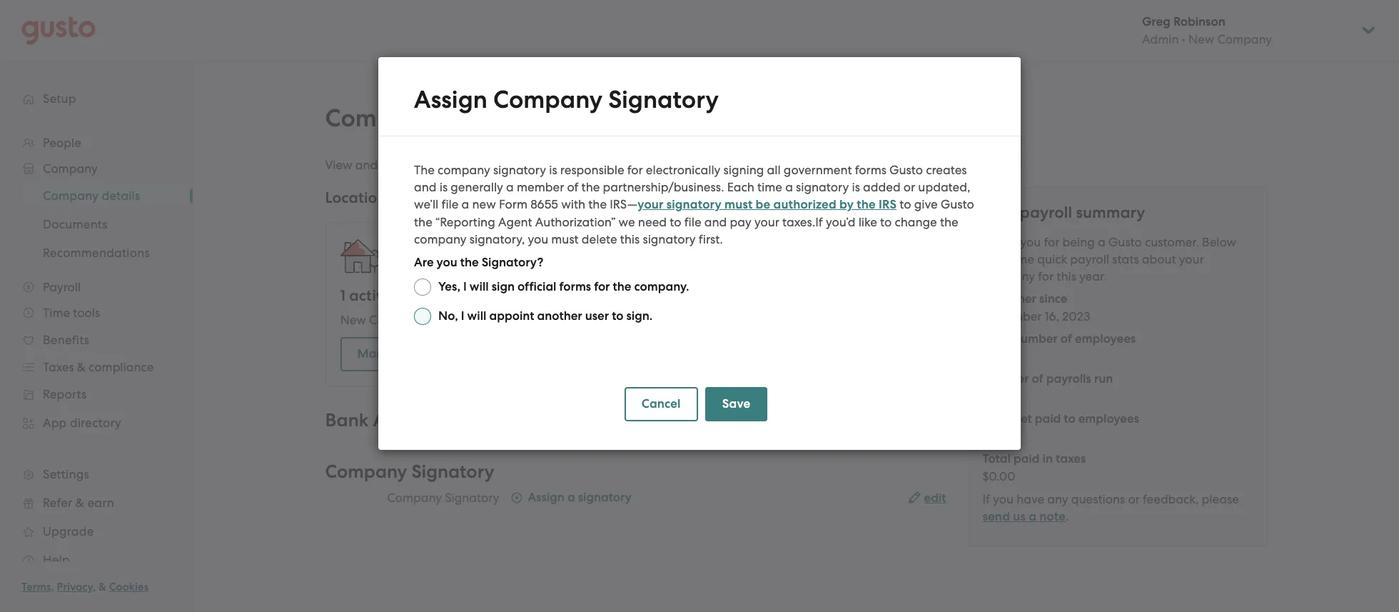 Task type: vqa. For each thing, say whether or not it's contained in the screenshot.
1
yes



Task type: describe. For each thing, give the bounding box(es) containing it.
signing
[[724, 163, 764, 177]]

for down quick
[[1039, 269, 1054, 284]]

to right "user"
[[612, 309, 624, 324]]

you'd
[[826, 215, 856, 229]]

2 horizontal spatial 1
[[612, 313, 616, 327]]

1 active company location
[[340, 286, 524, 305]]

cookies button
[[109, 578, 149, 596]]

each
[[727, 180, 755, 194]]

member
[[517, 180, 564, 194]]

to right irs
[[900, 197, 912, 211]]

and up the time
[[753, 158, 775, 172]]

sign.
[[627, 309, 653, 324]]

manage
[[357, 346, 407, 361]]

another
[[537, 309, 583, 324]]

the down responsible
[[582, 180, 600, 194]]

gusto inside to give gusto the "reporting agent authorization" we need to file and pay your taxes.
[[941, 197, 975, 211]]

customer
[[983, 291, 1037, 306]]

2 vertical spatial of
[[1032, 371, 1044, 386]]

generally
[[451, 180, 503, 194]]

thank
[[983, 235, 1018, 249]]

user
[[585, 309, 609, 324]]

16,
[[1045, 309, 1060, 324]]

&
[[99, 581, 106, 593]]

you for thank you for being a gusto customer. below are some quick payroll stats about your company for this year.
[[1021, 235, 1041, 249]]

the up sign.
[[613, 279, 632, 294]]

gusto inside the company signatory is responsible for electronically signing all government forms gusto creates and is generally a member of the partnership/business. each time a signatory is added or updated, we'll file a new form 8655 with the irs—
[[890, 163, 923, 177]]

number
[[1014, 331, 1058, 346]]

a right the time
[[786, 180, 793, 194]]

have
[[1017, 492, 1045, 506]]

i for no,
[[461, 309, 465, 324]]

1 vertical spatial employees
[[1079, 411, 1140, 426]]

time
[[758, 180, 783, 194]]

this inside thank you for being a gusto customer. below are some quick payroll stats about your company for this year.
[[1057, 269, 1077, 284]]

the up the yes,
[[460, 255, 479, 270]]

taxes.
[[783, 215, 816, 229]]

your inside to give gusto the "reporting agent authorization" we need to file and pay your taxes.
[[755, 215, 780, 229]]

are you the signatory?
[[414, 255, 544, 270]]

forms inside the company signatory is responsible for electronically signing all government forms gusto creates and is generally a member of the partnership/business. each time a signatory is added or updated, we'll file a new form 8655 with the irs—
[[855, 163, 887, 177]]

total for total number of employees
[[983, 331, 1011, 346]]

your
[[983, 203, 1017, 222]]

"reporting
[[436, 215, 495, 229]]

account menu element
[[1124, 0, 1378, 61]]

a up form
[[506, 180, 514, 194]]

company up locations
[[494, 313, 547, 327]]

give
[[915, 197, 938, 211]]

0 horizontal spatial forms
[[560, 279, 591, 294]]

2 horizontal spatial is
[[852, 180, 860, 194]]

view
[[325, 158, 353, 172]]

1 vertical spatial active
[[457, 313, 491, 327]]

a inside if you have any questions or feedback, please send us a note .
[[1029, 509, 1037, 524]]

official
[[518, 279, 557, 294]]

responsible
[[561, 163, 625, 177]]

list containing customer since
[[983, 291, 1253, 485]]

gusto inside thank you for being a gusto customer. below are some quick payroll stats about your company for this year.
[[1109, 235, 1143, 249]]

terms link
[[21, 581, 51, 593]]

we
[[619, 215, 635, 229]]

bank
[[325, 409, 369, 431]]

company inside the if you'd like to change the company signatory, you must delete this signatory first.
[[414, 232, 467, 246]]

be
[[756, 197, 771, 212]]

about
[[1143, 252, 1177, 266]]

send
[[983, 509, 1011, 524]]

you inside the if you'd like to change the company signatory, you must delete this signatory first.
[[528, 232, 549, 246]]

net
[[1014, 411, 1032, 426]]

0 vertical spatial paid
[[1035, 411, 1061, 426]]

2 horizontal spatial of
[[1061, 331, 1073, 346]]

cancel button
[[625, 387, 698, 421]]

form
[[499, 197, 528, 211]]

if for note
[[983, 492, 991, 506]]

run
[[1095, 371, 1114, 386]]

cookies
[[109, 581, 149, 593]]

customer.
[[1146, 235, 1200, 249]]

or inside if you have any questions or feedback, please send us a note .
[[1129, 492, 1140, 506]]

below
[[1203, 235, 1237, 249]]

manage your company locations
[[357, 346, 548, 361]]

you for are you the signatory?
[[437, 255, 458, 270]]

and inside to give gusto the "reporting agent authorization" we need to file and pay your taxes.
[[705, 215, 727, 229]]

0 vertical spatial signatory
[[609, 85, 719, 114]]

bank
[[604, 158, 633, 172]]

change
[[895, 215, 938, 229]]

module__icon___go7vc image
[[511, 492, 522, 503]]

are
[[414, 255, 434, 270]]

taxes
[[1056, 451, 1086, 466]]

appoint
[[490, 309, 535, 324]]

thank you for being a gusto customer. below are some quick payroll stats about your company for this year.
[[983, 235, 1237, 284]]

sign
[[492, 279, 515, 294]]

will for sign
[[470, 279, 489, 294]]

yes, i will sign official forms for the company.
[[439, 279, 690, 294]]

1 vertical spatial company signatory
[[387, 491, 500, 505]]

your down has
[[410, 346, 436, 361]]

no,
[[439, 309, 458, 324]]

agent
[[498, 215, 533, 229]]

quick
[[1038, 252, 1068, 266]]

total number of employees
[[983, 331, 1136, 346]]

if you'd like to change the company signatory, you must delete this signatory first.
[[414, 215, 959, 246]]

1 vertical spatial location
[[550, 313, 596, 327]]

the inside to give gusto the "reporting agent authorization" we need to file and pay your taxes.
[[414, 215, 433, 229]]

company inside the company signatory is responsible for electronically signing all government forms gusto creates and is generally a member of the partnership/business. each time a signatory is added or updated, we'll file a new form 8655 with the irs—
[[438, 163, 490, 177]]

your signatory must be authorized by the irs link
[[638, 197, 897, 212]]

locations,
[[484, 158, 538, 172]]

with
[[561, 197, 586, 211]]

for left 'payroll,'
[[689, 158, 705, 172]]

terms , privacy , & cookies
[[21, 581, 149, 593]]

view and edit your business locations, connected bank accounts for payroll, and company signatories.
[[325, 158, 899, 172]]

to right need
[[670, 215, 682, 229]]

home image
[[21, 16, 96, 45]]

if you have any questions or feedback, please send us a note .
[[983, 492, 1240, 524]]

0 vertical spatial payroll
[[1020, 203, 1073, 222]]

has
[[427, 313, 447, 327]]

save
[[723, 396, 751, 411]]

terms
[[21, 581, 51, 593]]

file inside to give gusto the "reporting agent authorization" we need to file and pay your taxes.
[[685, 215, 702, 229]]

need
[[638, 215, 667, 229]]

in inside total paid in taxes $0.00
[[1043, 451, 1053, 466]]

us
[[1014, 509, 1026, 524]]

0 vertical spatial company signatory
[[325, 461, 495, 483]]

new company has 1 active company location in 1 state
[[340, 313, 647, 327]]

manage your company locations link
[[340, 337, 582, 371]]

government
[[784, 163, 852, 177]]

edit button
[[909, 490, 947, 507]]

1 horizontal spatial is
[[549, 163, 558, 177]]

to inside the if you'd like to change the company signatory, you must delete this signatory first.
[[881, 215, 892, 229]]

2023
[[1063, 309, 1091, 324]]

the inside the if you'd like to change the company signatory, you must delete this signatory first.
[[941, 215, 959, 229]]

0 horizontal spatial location
[[466, 286, 524, 305]]

signatory inside the if you'd like to change the company signatory, you must delete this signatory first.
[[643, 232, 696, 246]]

being
[[1063, 235, 1095, 249]]

payroll inside thank you for being a gusto customer. below are some quick payroll stats about your company for this year.
[[1071, 252, 1110, 266]]

first.
[[699, 232, 723, 246]]

company details
[[325, 104, 518, 133]]

total net paid to employees
[[983, 411, 1140, 426]]

for up "user"
[[594, 279, 610, 294]]

signatory,
[[470, 232, 525, 246]]

Yes, I will sign official forms for the company. radio
[[414, 279, 431, 296]]



Task type: locate. For each thing, give the bounding box(es) containing it.
you
[[528, 232, 549, 246], [1021, 235, 1041, 249], [437, 255, 458, 270], [994, 492, 1014, 506]]

1 horizontal spatial active
[[457, 313, 491, 327]]

gusto up the added
[[890, 163, 923, 177]]

1 vertical spatial or
[[1129, 492, 1140, 506]]

this inside the if you'd like to change the company signatory, you must delete this signatory first.
[[620, 232, 640, 246]]

signatory inside button
[[578, 490, 632, 505]]

updated,
[[919, 180, 971, 194]]

employees down run
[[1079, 411, 1140, 426]]

if up send
[[983, 492, 991, 506]]

1 , from the left
[[51, 581, 54, 593]]

you inside thank you for being a gusto customer. below are some quick payroll stats about your company for this year.
[[1021, 235, 1041, 249]]

like
[[859, 215, 878, 229]]

list
[[983, 291, 1253, 485]]

signatories.
[[834, 158, 899, 172]]

0 horizontal spatial or
[[904, 180, 916, 194]]

details
[[440, 104, 518, 133]]

paid up $0.00
[[1014, 451, 1040, 466]]

document
[[379, 57, 1021, 450]]

1 total from the top
[[983, 331, 1011, 346]]

and right view
[[356, 158, 378, 172]]

total down november on the bottom of the page
[[983, 331, 1011, 346]]

to down payrolls
[[1064, 411, 1076, 426]]

1 horizontal spatial in
[[1043, 451, 1053, 466]]

accounts
[[636, 158, 686, 172]]

or right questions
[[1129, 492, 1140, 506]]

partnership/business.
[[603, 180, 725, 194]]

your signatory must be authorized by the irs
[[638, 197, 897, 212]]

creates
[[926, 163, 967, 177]]

gusto down updated,
[[941, 197, 975, 211]]

1 horizontal spatial edit
[[924, 491, 947, 506]]

must inside the if you'd like to change the company signatory, you must delete this signatory first.
[[552, 232, 579, 246]]

of left payrolls
[[1032, 371, 1044, 386]]

assign a signatory button
[[511, 489, 632, 508]]

and down the
[[414, 180, 437, 194]]

1 vertical spatial assign
[[528, 490, 565, 505]]

document containing assign
[[379, 57, 1021, 450]]

or inside the company signatory is responsible for electronically signing all government forms gusto creates and is generally a member of the partnership/business. each time a signatory is added or updated, we'll file a new form 8655 with the irs—
[[904, 180, 916, 194]]

for inside the company signatory is responsible for electronically signing all government forms gusto creates and is generally a member of the partnership/business. each time a signatory is added or updated, we'll file a new form 8655 with the irs—
[[628, 163, 643, 177]]

0 vertical spatial location
[[466, 286, 524, 305]]

0 vertical spatial if
[[816, 215, 823, 229]]

company up "authorized"
[[778, 158, 831, 172]]

pay
[[730, 215, 752, 229]]

payrolls
[[1047, 371, 1092, 386]]

signatory up accounts
[[609, 85, 719, 114]]

you right the are
[[437, 255, 458, 270]]

to give gusto the "reporting agent authorization" we need to file and pay your taxes.
[[414, 197, 975, 229]]

1 horizontal spatial assign
[[528, 490, 565, 505]]

of inside the company signatory is responsible for electronically signing all government forms gusto creates and is generally a member of the partnership/business. each time a signatory is added or updated, we'll file a new form 8655 with the irs—
[[567, 180, 579, 194]]

company up the are
[[414, 232, 467, 246]]

file inside the company signatory is responsible for electronically signing all government forms gusto creates and is generally a member of the partnership/business. each time a signatory is added or updated, we'll file a new form 8655 with the irs—
[[442, 197, 459, 211]]

, left 'privacy'
[[51, 581, 54, 593]]

for
[[689, 158, 705, 172], [628, 163, 643, 177], [1044, 235, 1060, 249], [1039, 269, 1054, 284], [594, 279, 610, 294]]

0 horizontal spatial in
[[599, 313, 609, 327]]

company up no, i will appoint another user to sign. option
[[396, 286, 463, 305]]

0 vertical spatial employees
[[1075, 331, 1136, 346]]

No, I will appoint another user to sign. radio
[[414, 308, 431, 325]]

the right "change"
[[941, 215, 959, 229]]

of down 2023
[[1061, 331, 1073, 346]]

payroll up year.
[[1071, 252, 1110, 266]]

0 horizontal spatial active
[[349, 286, 393, 305]]

total inside total paid in taxes $0.00
[[983, 451, 1011, 466]]

year.
[[1080, 269, 1107, 284]]

1 vertical spatial paid
[[1014, 451, 1040, 466]]

authorized
[[774, 197, 837, 212]]

2 , from the left
[[93, 581, 96, 593]]

1 horizontal spatial ,
[[93, 581, 96, 593]]

0 horizontal spatial 1
[[340, 286, 346, 305]]

some
[[1005, 252, 1035, 266]]

0 horizontal spatial edit
[[381, 158, 403, 172]]

must down authorization"
[[552, 232, 579, 246]]

total paid in taxes $0.00
[[983, 451, 1086, 484]]

file up "reporting
[[442, 197, 459, 211]]

if left you'd
[[816, 215, 823, 229]]

2 vertical spatial total
[[983, 451, 1011, 466]]

1 vertical spatial will
[[467, 309, 487, 324]]

must up pay
[[725, 197, 753, 212]]

you up send
[[994, 492, 1014, 506]]

2 total from the top
[[983, 411, 1011, 426]]

authorization"
[[536, 215, 616, 229]]

0 vertical spatial assign
[[414, 85, 488, 114]]

location down "yes, i will sign official forms for the company."
[[550, 313, 596, 327]]

forms up another
[[560, 279, 591, 294]]

1 vertical spatial forms
[[560, 279, 591, 294]]

0 vertical spatial forms
[[855, 163, 887, 177]]

is up by
[[852, 180, 860, 194]]

gusto up stats
[[1109, 235, 1143, 249]]

0 vertical spatial gusto
[[890, 163, 923, 177]]

a right us
[[1029, 509, 1037, 524]]

0 horizontal spatial file
[[442, 197, 459, 211]]

1 horizontal spatial this
[[1057, 269, 1077, 284]]

1 vertical spatial this
[[1057, 269, 1077, 284]]

total
[[983, 331, 1011, 346], [983, 411, 1011, 426], [983, 451, 1011, 466]]

1 up new on the bottom of page
[[340, 286, 346, 305]]

0 horizontal spatial of
[[567, 180, 579, 194]]

0 vertical spatial must
[[725, 197, 753, 212]]

this down the we
[[620, 232, 640, 246]]

to down irs
[[881, 215, 892, 229]]

your up need
[[638, 197, 664, 212]]

if inside the if you'd like to change the company signatory, you must delete this signatory first.
[[816, 215, 823, 229]]

a inside thank you for being a gusto customer. below are some quick payroll stats about your company for this year.
[[1098, 235, 1106, 249]]

of up with
[[567, 180, 579, 194]]

active up new on the bottom of page
[[349, 286, 393, 305]]

feedback,
[[1143, 492, 1199, 506]]

will right no,
[[467, 309, 487, 324]]

location up new company has 1 active company location in 1 state
[[466, 286, 524, 305]]

stats
[[1113, 252, 1140, 266]]

signatory
[[493, 163, 546, 177], [796, 180, 849, 194], [667, 197, 722, 212], [643, 232, 696, 246], [578, 490, 632, 505]]

in left state
[[599, 313, 609, 327]]

delete
[[582, 232, 617, 246]]

1 vertical spatial if
[[983, 492, 991, 506]]

, left &
[[93, 581, 96, 593]]

employees down 2023
[[1075, 331, 1136, 346]]

2 horizontal spatial gusto
[[1109, 235, 1143, 249]]

will left sign
[[470, 279, 489, 294]]

please
[[1202, 492, 1240, 506]]

i right the yes,
[[463, 279, 467, 294]]

0 horizontal spatial this
[[620, 232, 640, 246]]

1 horizontal spatial of
[[1032, 371, 1044, 386]]

,
[[51, 581, 54, 593], [93, 581, 96, 593]]

is up member
[[549, 163, 558, 177]]

assign inside button
[[528, 490, 565, 505]]

2 vertical spatial gusto
[[1109, 235, 1143, 249]]

edit inside button
[[924, 491, 947, 506]]

active
[[349, 286, 393, 305], [457, 313, 491, 327]]

must
[[725, 197, 753, 212], [552, 232, 579, 246]]

a up "reporting
[[462, 197, 469, 211]]

signatory left the module__icon___go7vc
[[445, 491, 500, 505]]

paid right net
[[1035, 411, 1061, 426]]

and inside the company signatory is responsible for electronically signing all government forms gusto creates and is generally a member of the partnership/business. each time a signatory is added or updated, we'll file a new form 8655 with the irs—
[[414, 180, 437, 194]]

1 vertical spatial payroll
[[1071, 252, 1110, 266]]

signatory?
[[482, 255, 544, 270]]

for up quick
[[1044, 235, 1060, 249]]

gusto
[[890, 163, 923, 177], [941, 197, 975, 211], [1109, 235, 1143, 249]]

0 vertical spatial total
[[983, 331, 1011, 346]]

locations
[[495, 346, 548, 361]]

assign inside 'document'
[[414, 85, 488, 114]]

irs
[[879, 197, 897, 212]]

1 vertical spatial in
[[1043, 451, 1053, 466]]

0 horizontal spatial must
[[552, 232, 579, 246]]

0 horizontal spatial assign
[[414, 85, 488, 114]]

cancel
[[642, 396, 681, 411]]

no, i will appoint another user to sign.
[[439, 309, 653, 324]]

summary
[[1077, 203, 1146, 222]]

for up partnership/business.
[[628, 163, 643, 177]]

you up some on the top right of page
[[1021, 235, 1041, 249]]

0 vertical spatial of
[[567, 180, 579, 194]]

business
[[434, 158, 481, 172]]

payroll,
[[708, 158, 750, 172]]

the
[[582, 180, 600, 194], [589, 197, 607, 211], [857, 197, 876, 212], [414, 215, 433, 229], [941, 215, 959, 229], [460, 255, 479, 270], [613, 279, 632, 294]]

1 vertical spatial signatory
[[412, 461, 495, 483]]

0 vertical spatial in
[[599, 313, 609, 327]]

number of payrolls run
[[983, 371, 1114, 386]]

assign up business
[[414, 85, 488, 114]]

1 horizontal spatial file
[[685, 215, 702, 229]]

you for if you have any questions or feedback, please send us a note .
[[994, 492, 1014, 506]]

your
[[406, 158, 431, 172], [638, 197, 664, 212], [755, 215, 780, 229], [1180, 252, 1205, 266], [410, 346, 436, 361]]

your down the customer. at the top of the page
[[1180, 252, 1205, 266]]

active up manage your company locations link
[[457, 313, 491, 327]]

company down no,
[[439, 346, 492, 361]]

a right the module__icon___go7vc
[[568, 490, 575, 505]]

customer since november 16, 2023
[[983, 291, 1091, 324]]

0 vertical spatial or
[[904, 180, 916, 194]]

1 vertical spatial total
[[983, 411, 1011, 426]]

1 horizontal spatial location
[[550, 313, 596, 327]]

company
[[778, 158, 831, 172], [438, 163, 490, 177], [414, 232, 467, 246], [983, 269, 1036, 284], [396, 286, 463, 305], [494, 313, 547, 327], [439, 346, 492, 361]]

the down we'll
[[414, 215, 433, 229]]

forms up the added
[[855, 163, 887, 177]]

or up give at the top right of page
[[904, 180, 916, 194]]

1
[[340, 286, 346, 305], [450, 313, 454, 327], [612, 313, 616, 327]]

0 vertical spatial i
[[463, 279, 467, 294]]

and up first.
[[705, 215, 727, 229]]

state
[[619, 313, 647, 327]]

is down business
[[440, 180, 448, 194]]

electronically
[[646, 163, 721, 177]]

1 right "user"
[[612, 313, 616, 327]]

1 horizontal spatial 1
[[450, 313, 454, 327]]

2 vertical spatial signatory
[[445, 491, 500, 505]]

1 horizontal spatial must
[[725, 197, 753, 212]]

assign for assign a signatory
[[528, 490, 565, 505]]

company signatory
[[325, 461, 495, 483], [387, 491, 500, 505]]

we'll
[[414, 197, 439, 211]]

note
[[1040, 509, 1066, 524]]

0 vertical spatial this
[[620, 232, 640, 246]]

in left taxes
[[1043, 451, 1053, 466]]

total left net
[[983, 411, 1011, 426]]

0 vertical spatial will
[[470, 279, 489, 294]]

0 horizontal spatial gusto
[[890, 163, 923, 177]]

company up generally
[[438, 163, 490, 177]]

total for total net paid to employees
[[983, 411, 1011, 426]]

company down some on the top right of page
[[983, 269, 1036, 284]]

this down quick
[[1057, 269, 1077, 284]]

0 vertical spatial edit
[[381, 158, 403, 172]]

accounts
[[373, 409, 450, 431]]

1 vertical spatial i
[[461, 309, 465, 324]]

3 total from the top
[[983, 451, 1011, 466]]

will
[[470, 279, 489, 294], [467, 309, 487, 324]]

signatory
[[609, 85, 719, 114], [412, 461, 495, 483], [445, 491, 500, 505]]

are
[[983, 252, 1002, 266]]

0 horizontal spatial is
[[440, 180, 448, 194]]

i for yes,
[[463, 279, 467, 294]]

save button
[[705, 387, 768, 421]]

your inside thank you for being a gusto customer. below are some quick payroll stats about your company for this year.
[[1180, 252, 1205, 266]]

company.
[[635, 279, 690, 294]]

1 vertical spatial must
[[552, 232, 579, 246]]

if for this
[[816, 215, 823, 229]]

you inside if you have any questions or feedback, please send us a note .
[[994, 492, 1014, 506]]

paid inside total paid in taxes $0.00
[[1014, 451, 1040, 466]]

0 horizontal spatial ,
[[51, 581, 54, 593]]

in
[[599, 313, 609, 327], [1043, 451, 1053, 466]]

questions
[[1072, 492, 1126, 506]]

assign right the module__icon___go7vc
[[528, 490, 565, 505]]

by
[[840, 197, 854, 212]]

if inside if you have any questions or feedback, please send us a note .
[[983, 492, 991, 506]]

1 right has
[[450, 313, 454, 327]]

1 horizontal spatial if
[[983, 492, 991, 506]]

payroll up being
[[1020, 203, 1073, 222]]

your down your signatory must be authorized by the irs link
[[755, 215, 780, 229]]

1 horizontal spatial or
[[1129, 492, 1140, 506]]

1 vertical spatial edit
[[924, 491, 947, 506]]

will for appoint
[[467, 309, 487, 324]]

connected
[[541, 158, 601, 172]]

i right no,
[[461, 309, 465, 324]]

assign for assign company signatory
[[414, 85, 488, 114]]

of
[[567, 180, 579, 194], [1061, 331, 1073, 346], [1032, 371, 1044, 386]]

you down the agent
[[528, 232, 549, 246]]

0 horizontal spatial if
[[816, 215, 823, 229]]

1 vertical spatial of
[[1061, 331, 1073, 346]]

1 vertical spatial gusto
[[941, 197, 975, 211]]

locations
[[325, 189, 393, 207]]

to
[[900, 197, 912, 211], [670, 215, 682, 229], [881, 215, 892, 229], [612, 309, 624, 324], [1064, 411, 1076, 426]]

1 horizontal spatial forms
[[855, 163, 887, 177]]

new
[[472, 197, 496, 211]]

a
[[506, 180, 514, 194], [786, 180, 793, 194], [462, 197, 469, 211], [1098, 235, 1106, 249], [568, 490, 575, 505], [1029, 509, 1037, 524]]

file up first.
[[685, 215, 702, 229]]

privacy
[[57, 581, 93, 593]]

forms
[[855, 163, 887, 177], [560, 279, 591, 294]]

total up $0.00
[[983, 451, 1011, 466]]

the
[[414, 163, 435, 177]]

0 vertical spatial file
[[442, 197, 459, 211]]

assign company signatory
[[414, 85, 719, 114]]

company
[[493, 85, 603, 114], [325, 104, 435, 133], [369, 313, 424, 327], [325, 461, 407, 483], [387, 491, 442, 505]]

the up like
[[857, 197, 876, 212]]

1 vertical spatial file
[[685, 215, 702, 229]]

your left business
[[406, 158, 431, 172]]

the right with
[[589, 197, 607, 211]]

company inside thank you for being a gusto customer. below are some quick payroll stats about your company for this year.
[[983, 269, 1036, 284]]

a inside button
[[568, 490, 575, 505]]

signatory down "accounts"
[[412, 461, 495, 483]]

number
[[983, 371, 1029, 386]]

privacy link
[[57, 581, 93, 593]]

a right being
[[1098, 235, 1106, 249]]

1 horizontal spatial gusto
[[941, 197, 975, 211]]

0 vertical spatial active
[[349, 286, 393, 305]]



